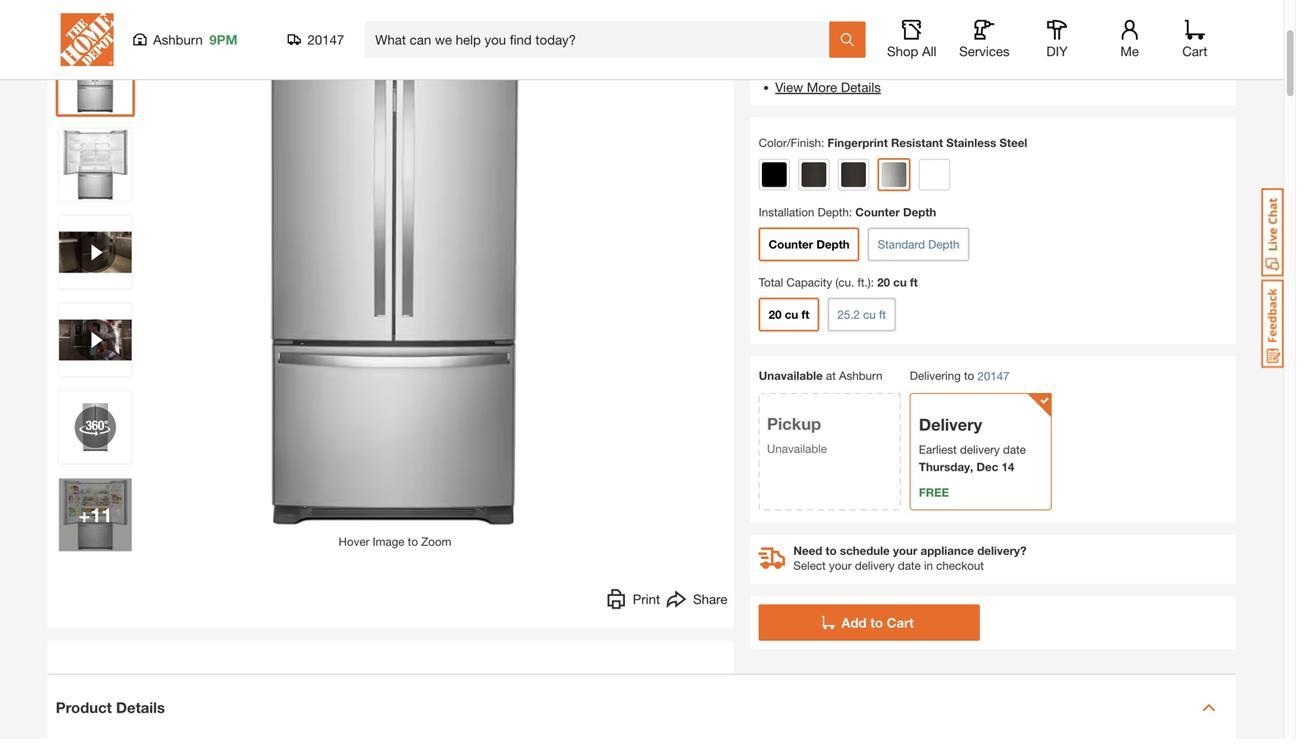 Task type: locate. For each thing, give the bounding box(es) containing it.
to
[[964, 369, 975, 382], [408, 535, 418, 548], [826, 544, 837, 557], [871, 615, 883, 631]]

to for add
[[871, 615, 883, 631]]

resistant
[[891, 136, 943, 150]]

1 horizontal spatial cu
[[863, 308, 876, 321]]

share
[[693, 591, 728, 607]]

302483135_s01 image
[[59, 391, 132, 464]]

and
[[886, 20, 908, 36]]

to inside need to schedule your appliance delivery? select your delivery date in checkout
[[826, 544, 837, 557]]

the down 'services'
[[967, 60, 986, 75]]

1 vertical spatial date
[[898, 559, 921, 572]]

0 horizontal spatial date
[[898, 559, 921, 572]]

1 vertical spatial your
[[829, 559, 852, 572]]

1 horizontal spatial ashburn
[[839, 369, 883, 382]]

counter
[[856, 205, 900, 219], [769, 238, 814, 251]]

2 horizontal spatial cu
[[894, 276, 907, 289]]

depth for installation depth : counter depth
[[818, 205, 849, 219]]

ft inside button
[[802, 308, 810, 321]]

in
[[878, 40, 888, 55], [924, 559, 933, 572]]

diy button
[[1031, 20, 1084, 59]]

20 cu ft button
[[759, 298, 820, 332]]

fingerprint-
[[998, 20, 1063, 36]]

print button
[[607, 589, 660, 614]]

0 horizontal spatial 20147
[[308, 32, 344, 47]]

standard
[[878, 238, 925, 251]]

resistant
[[1063, 20, 1113, 36]]

ft for 20 cu ft
[[802, 308, 810, 321]]

1 horizontal spatial delivery
[[960, 443, 1000, 456]]

11
[[90, 503, 112, 526]]

20147 inside delivering to 20147
[[978, 369, 1010, 383]]

hover
[[339, 535, 370, 548]]

to right need
[[826, 544, 837, 557]]

stainless
[[947, 136, 997, 150]]

date up 14 on the bottom right of the page
[[1003, 443, 1026, 456]]

0 horizontal spatial cart
[[887, 615, 914, 631]]

thursday,
[[919, 460, 974, 474]]

1 horizontal spatial 20
[[878, 276, 890, 289]]

dec
[[977, 460, 999, 474]]

0 vertical spatial counter
[[856, 205, 900, 219]]

unavailable left at at the right of page
[[759, 369, 823, 382]]

+ 11
[[78, 503, 112, 526]]

black image
[[762, 162, 787, 187]]

steel
[[1000, 136, 1028, 150]]

cu inside button
[[863, 308, 876, 321]]

delivering
[[910, 369, 961, 382]]

0 vertical spatial 20147
[[308, 32, 344, 47]]

width,
[[937, 40, 973, 55]]

fingerprint
[[828, 136, 888, 150]]

depth right standard
[[929, 238, 960, 251]]

20
[[878, 276, 890, 289], [769, 308, 782, 321]]

0 vertical spatial date
[[1003, 443, 1026, 456]]

smudges
[[912, 20, 966, 36]]

+
[[78, 503, 90, 526]]

ashburn
[[153, 32, 203, 47], [839, 369, 883, 382]]

to left zoom
[[408, 535, 418, 548]]

unavailable down pickup
[[767, 442, 827, 455]]

caret image
[[1203, 701, 1216, 714]]

1 horizontal spatial cart
[[1183, 43, 1208, 59]]

delivery
[[919, 415, 983, 434]]

0 horizontal spatial in
[[878, 40, 888, 55]]

with down width,
[[939, 60, 963, 75]]

0 horizontal spatial 20
[[769, 308, 782, 321]]

1 horizontal spatial date
[[1003, 443, 1026, 456]]

20 down the total
[[769, 308, 782, 321]]

ft right 25.2
[[879, 308, 886, 321]]

0 horizontal spatial delivery
[[855, 559, 895, 572]]

1 vertical spatial :
[[849, 205, 852, 219]]

delivery down schedule
[[855, 559, 895, 572]]

0 vertical spatial ashburn
[[153, 32, 203, 47]]

0 vertical spatial details
[[841, 79, 881, 95]]

ft inside button
[[879, 308, 886, 321]]

0 vertical spatial cart
[[1183, 43, 1208, 59]]

fingerprint resistant stainless steel whirlpool french door refrigerators wrf540cwhz a0.2 image
[[59, 479, 132, 551]]

0 horizontal spatial details
[[116, 699, 165, 716]]

1 vertical spatial details
[[116, 699, 165, 716]]

items
[[842, 40, 874, 55]]

ft down "capacity"
[[802, 308, 810, 321]]

0 vertical spatial the
[[892, 40, 911, 55]]

feedback link image
[[1262, 279, 1284, 368]]

1 vertical spatial counter
[[769, 238, 814, 251]]

0 vertical spatial :
[[821, 136, 825, 150]]

steel
[[1117, 20, 1145, 36]]

details inside button
[[116, 699, 165, 716]]

your right schedule
[[893, 544, 918, 557]]

pickup
[[767, 414, 821, 434]]

with up 'services'
[[970, 20, 994, 36]]

counter depth
[[769, 238, 850, 251]]

cu right ft.)
[[894, 276, 907, 289]]

ashburn left 9pm
[[153, 32, 203, 47]]

cart right the drawer
[[1183, 43, 1208, 59]]

25.2
[[838, 308, 860, 321]]

1 horizontal spatial details
[[841, 79, 881, 95]]

0 horizontal spatial counter
[[769, 238, 814, 251]]

checkout
[[937, 559, 984, 572]]

resist
[[776, 20, 812, 36]]

with
[[970, 20, 994, 36], [939, 60, 963, 75]]

: right the (cu.
[[871, 276, 874, 289]]

to inside button
[[871, 615, 883, 631]]

1 vertical spatial the
[[967, 60, 986, 75]]

:
[[821, 136, 825, 150], [849, 205, 852, 219], [871, 276, 874, 289]]

1 vertical spatial cart
[[887, 615, 914, 631]]

product details
[[56, 699, 165, 716]]

delivery
[[960, 443, 1000, 456], [855, 559, 895, 572]]

cu inside button
[[785, 308, 799, 321]]

ashburn right at at the right of page
[[839, 369, 883, 382]]

depth up counter depth
[[818, 205, 849, 219]]

interior
[[989, 60, 1030, 75]]

cu for 20 cu ft
[[785, 308, 799, 321]]

1 vertical spatial with
[[939, 60, 963, 75]]

depth for counter depth
[[817, 238, 850, 251]]

20 inside button
[[769, 308, 782, 321]]

1 horizontal spatial :
[[849, 205, 852, 219]]

0 horizontal spatial cu
[[785, 308, 799, 321]]

in inside resist fingerprints and smudges with fingerprint-resistant steel store wide items in the full-width, temperature-controlled drawer easily access filtered water with the interior dispenser view more details
[[878, 40, 888, 55]]

to left "20147" link
[[964, 369, 975, 382]]

fingerprint resistant stainless steel whirlpool french door refrigerators wrf540cwhz 64.0 image
[[59, 41, 132, 114]]

cart right add on the bottom right of the page
[[887, 615, 914, 631]]

counter up standard
[[856, 205, 900, 219]]

cart inside 'link'
[[1183, 43, 1208, 59]]

drawer
[[1116, 40, 1156, 55]]

1 vertical spatial delivery
[[855, 559, 895, 572]]

live chat image
[[1262, 188, 1284, 277]]

1 horizontal spatial counter
[[856, 205, 900, 219]]

0 vertical spatial in
[[878, 40, 888, 55]]

to right add on the bottom right of the page
[[871, 615, 883, 631]]

temperature-
[[976, 40, 1053, 55]]

details right product
[[116, 699, 165, 716]]

1 vertical spatial in
[[924, 559, 933, 572]]

color/finish : fingerprint resistant stainless steel
[[759, 136, 1028, 150]]

1 horizontal spatial 20147
[[978, 369, 1010, 383]]

cu
[[894, 276, 907, 289], [785, 308, 799, 321], [863, 308, 876, 321]]

0 vertical spatial your
[[893, 544, 918, 557]]

store
[[776, 40, 807, 55]]

add
[[842, 615, 867, 631]]

1 horizontal spatial ft
[[879, 308, 886, 321]]

delivery up dec
[[960, 443, 1000, 456]]

cu right 25.2
[[863, 308, 876, 321]]

2 horizontal spatial :
[[871, 276, 874, 289]]

: down fingerprint resistant black stainless image
[[849, 205, 852, 219]]

your down schedule
[[829, 559, 852, 572]]

services
[[960, 43, 1010, 59]]

2 horizontal spatial ft
[[910, 276, 918, 289]]

counter down installation
[[769, 238, 814, 251]]

20147 link
[[978, 368, 1010, 385]]

to for delivering
[[964, 369, 975, 382]]

the down and at the top of the page
[[892, 40, 911, 55]]

your
[[893, 544, 918, 557], [829, 559, 852, 572]]

4.5 stars image
[[56, 1, 128, 14]]

date
[[1003, 443, 1026, 456], [898, 559, 921, 572]]

standard depth button
[[868, 228, 970, 261]]

1 horizontal spatial with
[[970, 20, 994, 36]]

details
[[841, 79, 881, 95], [116, 699, 165, 716]]

: up black stainless image
[[821, 136, 825, 150]]

dispenser
[[1034, 60, 1092, 75]]

1 vertical spatial 20147
[[978, 369, 1010, 383]]

0 horizontal spatial the
[[892, 40, 911, 55]]

25.2 cu ft button
[[828, 298, 896, 332]]

date down appliance
[[898, 559, 921, 572]]

0 horizontal spatial ft
[[802, 308, 810, 321]]

in down appliance
[[924, 559, 933, 572]]

the
[[892, 40, 911, 55], [967, 60, 986, 75]]

depth down installation depth : counter depth
[[817, 238, 850, 251]]

schedule
[[840, 544, 890, 557]]

product
[[56, 699, 112, 716]]

0 vertical spatial delivery
[[960, 443, 1000, 456]]

diy
[[1047, 43, 1068, 59]]

details down filtered on the right of the page
[[841, 79, 881, 95]]

to inside delivering to 20147
[[964, 369, 975, 382]]

in up filtered on the right of the page
[[878, 40, 888, 55]]

date inside delivery earliest delivery date thursday, dec 14
[[1003, 443, 1026, 456]]

share button
[[667, 589, 728, 614]]

20 right ft.)
[[878, 276, 890, 289]]

cart
[[1183, 43, 1208, 59], [887, 615, 914, 631]]

hover image to zoom
[[339, 535, 452, 548]]

services button
[[958, 20, 1011, 59]]

ft down standard depth button
[[910, 276, 918, 289]]

cu down "capacity"
[[785, 308, 799, 321]]

more
[[807, 79, 838, 95]]

1 horizontal spatial in
[[924, 559, 933, 572]]

print
[[633, 591, 660, 607]]

0 vertical spatial 20
[[878, 276, 890, 289]]

1 vertical spatial 20
[[769, 308, 782, 321]]



Task type: vqa. For each thing, say whether or not it's contained in the screenshot.
Counter to the left
yes



Task type: describe. For each thing, give the bounding box(es) containing it.
ft for 25.2 cu ft
[[879, 308, 886, 321]]

0 horizontal spatial your
[[829, 559, 852, 572]]

0 vertical spatial unavailable
[[759, 369, 823, 382]]

counter depth button
[[759, 228, 860, 261]]

to inside button
[[408, 535, 418, 548]]

me
[[1121, 43, 1139, 59]]

5834511139001 image
[[59, 216, 132, 289]]

shop
[[887, 43, 919, 59]]

add to cart
[[842, 615, 914, 631]]

in inside need to schedule your appliance delivery? select your delivery date in checkout
[[924, 559, 933, 572]]

full-
[[914, 40, 937, 55]]

What can we help you find today? search field
[[375, 22, 829, 57]]

20147 inside button
[[308, 32, 344, 47]]

counter inside button
[[769, 238, 814, 251]]

cart link
[[1177, 20, 1214, 59]]

black stainless image
[[802, 162, 827, 187]]

product details button
[[47, 675, 1237, 739]]

add to cart button
[[759, 605, 980, 641]]

delivery earliest delivery date thursday, dec 14
[[919, 415, 1026, 474]]

standard depth
[[878, 238, 960, 251]]

to for need
[[826, 544, 837, 557]]

fingerprint resistant stainless steel image
[[882, 162, 907, 187]]

5970626837001 image
[[59, 304, 132, 376]]

controlled
[[1053, 40, 1112, 55]]

20147 button
[[288, 31, 345, 48]]

total capacity (cu. ft.) : 20 cu ft
[[759, 276, 918, 289]]

view
[[776, 79, 803, 95]]

delivery?
[[978, 544, 1027, 557]]

capacity
[[787, 276, 833, 289]]

1 horizontal spatial the
[[967, 60, 986, 75]]

details inside resist fingerprints and smudges with fingerprint-resistant steel store wide items in the full-width, temperature-controlled drawer easily access filtered water with the interior dispenser view more details
[[841, 79, 881, 95]]

view more details link
[[776, 79, 881, 95]]

unavailable at ashburn
[[759, 369, 883, 382]]

the home depot logo image
[[61, 13, 114, 66]]

pickup unavailable
[[767, 414, 827, 455]]

free
[[919, 486, 949, 499]]

installation
[[759, 205, 815, 219]]

date inside need to schedule your appliance delivery? select your delivery date in checkout
[[898, 559, 921, 572]]

appliance
[[921, 544, 974, 557]]

depth for standard depth
[[929, 238, 960, 251]]

2 vertical spatial :
[[871, 276, 874, 289]]

fingerprints
[[816, 20, 882, 36]]

0 horizontal spatial :
[[821, 136, 825, 150]]

0 horizontal spatial ashburn
[[153, 32, 203, 47]]

0 horizontal spatial with
[[939, 60, 963, 75]]

cart inside button
[[887, 615, 914, 631]]

depth up standard depth
[[903, 205, 937, 219]]

25.2 cu ft
[[838, 308, 886, 321]]

zoom
[[421, 535, 452, 548]]

ashburn 9pm
[[153, 32, 238, 47]]

color/finish
[[759, 136, 821, 150]]

water
[[903, 60, 935, 75]]

white image
[[923, 162, 947, 187]]

delivering to 20147
[[910, 369, 1010, 383]]

1 vertical spatial unavailable
[[767, 442, 827, 455]]

total
[[759, 276, 783, 289]]

delivery inside delivery earliest delivery date thursday, dec 14
[[960, 443, 1000, 456]]

9pm
[[209, 32, 238, 47]]

14
[[1002, 460, 1015, 474]]

earliest
[[919, 443, 957, 456]]

access
[[814, 60, 855, 75]]

ft.)
[[858, 276, 871, 289]]

shop all button
[[886, 20, 939, 59]]

need to schedule your appliance delivery? select your delivery date in checkout
[[794, 544, 1027, 572]]

need
[[794, 544, 823, 557]]

fingerprint resistant stainless steel whirlpool french door refrigerators wrf540cwhz 40.1 image
[[59, 128, 132, 201]]

filtered
[[859, 60, 899, 75]]

installation depth : counter depth
[[759, 205, 937, 219]]

delivery inside need to schedule your appliance delivery? select your delivery date in checkout
[[855, 559, 895, 572]]

me button
[[1104, 20, 1157, 59]]

all
[[922, 43, 937, 59]]

shop all
[[887, 43, 937, 59]]

0 vertical spatial with
[[970, 20, 994, 36]]

select
[[794, 559, 826, 572]]

1 vertical spatial ashburn
[[839, 369, 883, 382]]

hover image to zoom button
[[147, 38, 643, 550]]

1 horizontal spatial your
[[893, 544, 918, 557]]

image
[[373, 535, 405, 548]]

resist fingerprints and smudges with fingerprint-resistant steel store wide items in the full-width, temperature-controlled drawer easily access filtered water with the interior dispenser view more details
[[776, 20, 1156, 95]]

wide
[[811, 40, 839, 55]]

at
[[826, 369, 836, 382]]

20 cu ft
[[769, 308, 810, 321]]

easily
[[776, 60, 810, 75]]

cu for 25.2 cu ft
[[863, 308, 876, 321]]

(cu.
[[836, 276, 855, 289]]

fingerprint resistant black stainless image
[[842, 162, 866, 187]]



